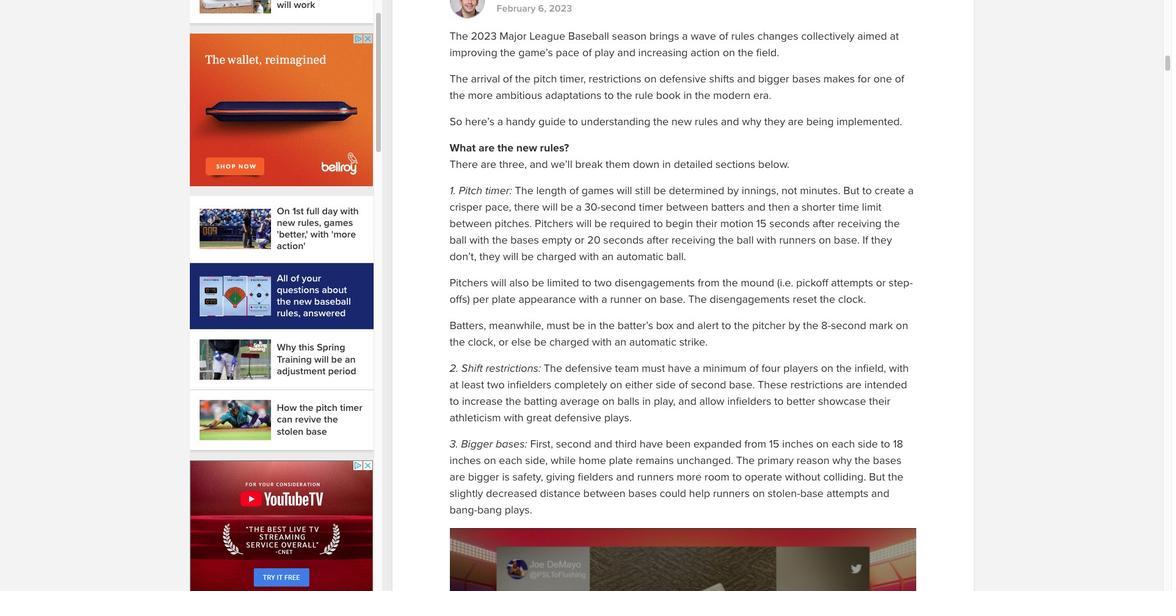 Task type: vqa. For each thing, say whether or not it's contained in the screenshot.
chef
no



Task type: locate. For each thing, give the bounding box(es) containing it.
at down 2.
[[450, 378, 459, 392]]

0 vertical spatial two
[[595, 276, 612, 290]]

handy
[[506, 115, 536, 128]]

players
[[784, 362, 819, 375]]

more inside the arrival of the pitch timer, restrictions on defensive shifts and bigger bases makes for one of the more ambitious adaptations to the rule book in the modern era.
[[468, 89, 493, 102]]

automatic inside the length of games will still be determined by innings, not minutes. but to create a crisper pace, there will be a 30-second timer between batters and then a shorter time limit between pitches. pitchers will be required to begin their motion 15 seconds after receiving the ball with the bases empty or 20 seconds after receiving the ball with runners on base. if they don't, they will be charged with an automatic ball.
[[617, 250, 664, 263]]

bases inside the arrival of the pitch timer, restrictions on defensive shifts and bigger bases makes for one of the more ambitious adaptations to the rule book in the modern era.
[[793, 72, 821, 86]]

the down motion
[[719, 234, 734, 247]]

two up 'runner'
[[595, 276, 612, 290]]

0 vertical spatial advertisement element
[[190, 33, 373, 186]]

create
[[875, 184, 906, 197]]

plate down also
[[492, 293, 516, 306]]

team
[[615, 362, 639, 375]]

0 vertical spatial each
[[832, 438, 856, 451]]

1 horizontal spatial their
[[870, 395, 891, 408]]

major
[[500, 29, 527, 43]]

0 vertical spatial plate
[[492, 293, 516, 306]]

from inside first, second and third have been expanded from 15 inches on each side to 18 inches on each side, while home plate remains unchanged. the primary reason why the bases are bigger is safety, giving fielders and runners more room to operate without colliding. but the slightly decreased distance between bases could help runners on stolen-base attempts and bang-bang plays.
[[745, 438, 767, 451]]

to inside the arrival of the pitch timer, restrictions on defensive shifts and bigger bases makes for one of the more ambitious adaptations to the rule book in the modern era.
[[605, 89, 614, 102]]

length
[[537, 184, 567, 197]]

0 vertical spatial rules
[[732, 29, 755, 43]]

answered
[[303, 307, 346, 320]]

the inside the length of games will still be determined by innings, not minutes. but to create a crisper pace, there will be a 30-second timer between batters and then a shorter time limit between pitches. pitchers will be required to begin their motion 15 seconds after receiving the ball with the bases empty or 20 seconds after receiving the ball with runners on base. if they don't, they will be charged with an automatic ball.
[[515, 184, 534, 197]]

1 horizontal spatial runners
[[713, 487, 750, 500]]

are inside the defensive team must have a minimum of four players on the infield, with at least two infielders completely on either side of second base. these restrictions are intended to increase the batting average on balls in play, and allow infielders to better showcase their athleticism with great defensive plays.
[[847, 378, 862, 392]]

pitch right how
[[316, 402, 338, 414]]

a right here's
[[498, 115, 503, 128]]

to inside pitchers will also be limited to two disengagements from the mound (i.e. pickoff attempts or step- offs) per plate appearance with a runner on base. the disengagements reset the clock.
[[582, 276, 592, 290]]

the down all
[[277, 296, 291, 308]]

of right length at the top left of the page
[[570, 184, 579, 197]]

0 vertical spatial restrictions
[[589, 72, 642, 86]]

the left 8-
[[804, 319, 819, 332]]

of inside the length of games will still be determined by innings, not minutes. but to create a crisper pace, there will be a 30-second timer between batters and then a shorter time limit between pitches. pitchers will be required to begin their motion 15 seconds after receiving the ball with the bases empty or 20 seconds after receiving the ball with runners on base. if they don't, they will be charged with an automatic ball.
[[570, 184, 579, 197]]

1 vertical spatial base
[[801, 487, 824, 500]]

with down then
[[757, 234, 777, 247]]

field.
[[757, 46, 780, 59]]

base. inside the defensive team must have a minimum of four players on the infield, with at least two infielders completely on either side of second base. these restrictions are intended to increase the batting average on balls in play, and allow infielders to better showcase their athleticism with great defensive plays.
[[730, 378, 755, 392]]

an inside batters, meanwhile, must be in the batter's box and alert to the pitcher by the 8-second mark on the clock, or else be charged with an automatic strike.
[[615, 336, 627, 349]]

the
[[501, 46, 516, 59], [738, 46, 754, 59], [515, 72, 531, 86], [450, 89, 465, 102], [617, 89, 633, 102], [695, 89, 711, 102], [654, 115, 669, 128], [498, 141, 514, 155], [885, 217, 901, 230], [492, 234, 508, 247], [719, 234, 734, 247], [723, 276, 738, 290], [820, 293, 836, 306], [277, 296, 291, 308], [600, 319, 615, 332], [734, 319, 750, 332], [804, 319, 819, 332], [450, 336, 465, 349], [837, 362, 852, 375], [506, 395, 521, 408], [300, 402, 314, 414], [324, 414, 338, 426], [855, 454, 871, 468], [889, 471, 904, 484]]

0 horizontal spatial pitchers
[[450, 276, 489, 290]]

games
[[582, 184, 614, 197], [324, 217, 353, 229]]

their down the batters
[[696, 217, 718, 230]]

base.
[[834, 234, 860, 247], [660, 293, 686, 306], [730, 378, 755, 392]]

must up either
[[642, 362, 666, 375]]

an inside why this spring training will be an adjustment period
[[345, 353, 356, 366]]

0 horizontal spatial more
[[468, 89, 493, 102]]

rules,
[[298, 217, 322, 229], [277, 307, 301, 320]]

1 vertical spatial plays.
[[505, 504, 533, 517]]

rules left changes
[[732, 29, 755, 43]]

their down intended
[[870, 395, 891, 408]]

the for defensive
[[544, 362, 563, 375]]

from up primary
[[745, 438, 767, 451]]

of down baseball at the top
[[583, 46, 592, 59]]

0 vertical spatial more
[[468, 89, 493, 102]]

1 horizontal spatial 15
[[770, 438, 780, 451]]

defensive up completely
[[565, 362, 613, 375]]

plate
[[492, 293, 516, 306], [609, 454, 633, 468]]

1 horizontal spatial from
[[745, 438, 767, 451]]

clock,
[[468, 336, 496, 349]]

the 2023 major league baseball season brings a wave of rules changes collectively aimed at improving the game's pace of play and increasing action on the field.
[[450, 29, 900, 59]]

the inside pitchers will also be limited to two disengagements from the mound (i.e. pickoff attempts or step- offs) per plate appearance with a runner on base. the disengagements reset the clock.
[[689, 293, 707, 306]]

either
[[626, 378, 653, 392]]

inches up reason
[[783, 438, 814, 451]]

on down shorter
[[819, 234, 832, 247]]

will up also
[[503, 250, 519, 263]]

the down pitches.
[[492, 234, 508, 247]]

about
[[322, 284, 347, 296]]

2 horizontal spatial runners
[[780, 234, 816, 247]]

2 horizontal spatial between
[[667, 201, 709, 214]]

increasing
[[639, 46, 688, 59]]

base down without
[[801, 487, 824, 500]]

0 horizontal spatial bigger
[[468, 471, 500, 484]]

restrictions:
[[486, 362, 541, 375]]

new
[[672, 115, 692, 128], [517, 141, 538, 155], [277, 217, 295, 229], [294, 296, 312, 308]]

30-
[[585, 201, 601, 214]]

in left play,
[[643, 395, 651, 408]]

the left 'arrival'
[[450, 72, 468, 86]]

allow
[[700, 395, 725, 408]]

games up the 30-
[[582, 184, 614, 197]]

1st
[[293, 205, 304, 217]]

automatic inside batters, meanwhile, must be in the batter's box and alert to the pitcher by the 8-second mark on the clock, or else be charged with an automatic strike.
[[630, 336, 677, 349]]

on 1st full day with new rules, games 'better,' with 'more action' link
[[199, 205, 364, 253]]

from up alert
[[698, 276, 720, 290]]

20
[[588, 234, 601, 247]]

at inside the 2023 major league baseball season brings a wave of rules changes collectively aimed at improving the game's pace of play and increasing action on the field.
[[891, 29, 900, 43]]

between
[[667, 201, 709, 214], [450, 217, 492, 230], [584, 487, 626, 500]]

determined
[[669, 184, 725, 197]]

receiving down begin
[[672, 234, 716, 247]]

to up understanding
[[605, 89, 614, 102]]

0 vertical spatial at
[[891, 29, 900, 43]]

minutes.
[[801, 184, 841, 197]]

disengagements down mound on the right top of page
[[710, 293, 790, 306]]

showcase
[[819, 395, 867, 408]]

between inside first, second and third have been expanded from 15 inches on each side to 18 inches on each side, while home plate remains unchanged. the primary reason why the bases are bigger is safety, giving fielders and runners more room to operate without colliding. but the slightly decreased distance between bases could help runners on stolen-base attempts and bang-bang plays.
[[584, 487, 626, 500]]

1 horizontal spatial they
[[765, 115, 786, 128]]

plays. down decreased
[[505, 504, 533, 517]]

1 horizontal spatial bigger
[[759, 72, 790, 86]]

base right stolen
[[306, 426, 327, 438]]

pitchers inside the length of games will still be determined by innings, not minutes. but to create a crisper pace, there will be a 30-second timer between batters and then a shorter time limit between pitches. pitchers will be required to begin their motion 15 seconds after receiving the ball with the bases empty or 20 seconds after receiving the ball with runners on base. if they don't, they will be charged with an automatic ball.
[[535, 217, 574, 230]]

1 horizontal spatial base
[[801, 487, 824, 500]]

receiving up if
[[838, 217, 882, 230]]

runners down room
[[713, 487, 750, 500]]

plays. inside first, second and third have been expanded from 15 inches on each side to 18 inches on each side, while home plate remains unchanged. the primary reason why the bases are bigger is safety, giving fielders and runners more room to operate without colliding. but the slightly decreased distance between bases could help runners on stolen-base attempts and bang-bang plays.
[[505, 504, 533, 517]]

a
[[683, 29, 688, 43], [498, 115, 503, 128], [909, 184, 914, 197], [576, 201, 582, 214], [793, 201, 799, 214], [602, 293, 608, 306], [695, 362, 700, 375]]

but up the time
[[844, 184, 860, 197]]

bases down 18
[[874, 454, 902, 468]]

1 horizontal spatial plays.
[[605, 411, 632, 425]]

bigger left is
[[468, 471, 500, 484]]

must
[[547, 319, 570, 332], [642, 362, 666, 375]]

the inside the arrival of the pitch timer, restrictions on defensive shifts and bigger bases makes for one of the more ambitious adaptations to the rule book in the modern era.
[[450, 72, 468, 86]]

1 vertical spatial pitch
[[316, 402, 338, 414]]

mark
[[870, 319, 894, 332]]

pitchers inside pitchers will also be limited to two disengagements from the mound (i.e. pickoff attempts or step- offs) per plate appearance with a runner on base. the disengagements reset the clock.
[[450, 276, 489, 290]]

1 vertical spatial 2023
[[471, 29, 497, 43]]

new up action'
[[277, 217, 295, 229]]

be right the still in the right top of the page
[[654, 184, 667, 197]]

or inside the length of games will still be determined by innings, not minutes. but to create a crisper pace, there will be a 30-second timer between batters and then a shorter time limit between pitches. pitchers will be required to begin their motion 15 seconds after receiving the ball with the bases empty or 20 seconds after receiving the ball with runners on base. if they don't, they will be charged with an automatic ball.
[[575, 234, 585, 247]]

0 vertical spatial inches
[[783, 438, 814, 451]]

infielders down these on the bottom of the page
[[728, 395, 772, 408]]

the up improving
[[450, 29, 468, 43]]

more
[[468, 89, 493, 102], [677, 471, 702, 484]]

runners inside the length of games will still be determined by innings, not minutes. but to create a crisper pace, there will be a 30-second timer between batters and then a shorter time limit between pitches. pitchers will be required to begin their motion 15 seconds after receiving the ball with the bases empty or 20 seconds after receiving the ball with runners on base. if they don't, they will be charged with an automatic ball.
[[780, 234, 816, 247]]

a left wave
[[683, 29, 688, 43]]

0 horizontal spatial 2023
[[471, 29, 497, 43]]

what are the new rules? there are three, and we'll break them down in detailed sections below.
[[450, 141, 790, 171]]

1 horizontal spatial side
[[858, 438, 879, 451]]

while
[[551, 454, 576, 468]]

8-
[[822, 319, 832, 332]]

18
[[894, 438, 904, 451]]

the up ambitious
[[515, 72, 531, 86]]

have inside first, second and third have been expanded from 15 inches on each side to 18 inches on each side, while home plate remains unchanged. the primary reason why the bases are bigger is safety, giving fielders and runners more room to operate without colliding. but the slightly decreased distance between bases could help runners on stolen-base attempts and bang-bang plays.
[[640, 438, 664, 451]]

2 vertical spatial between
[[584, 487, 626, 500]]

required
[[610, 217, 651, 230]]

6,
[[539, 2, 547, 15]]

0 vertical spatial rules,
[[298, 217, 322, 229]]

second
[[601, 201, 637, 214], [832, 319, 867, 332], [691, 378, 727, 392], [556, 438, 592, 451]]

2023 up improving
[[471, 29, 497, 43]]

february 6, 2023
[[497, 2, 573, 15]]

they right if
[[872, 234, 893, 247]]

1 vertical spatial runners
[[638, 471, 674, 484]]

0 horizontal spatial they
[[480, 250, 501, 263]]

why
[[742, 115, 762, 128], [833, 454, 852, 468]]

receiving
[[838, 217, 882, 230], [672, 234, 716, 247]]

your
[[302, 272, 321, 284]]

new up three,
[[517, 141, 538, 155]]

1 vertical spatial bigger
[[468, 471, 500, 484]]

great
[[527, 411, 552, 425]]

1 horizontal spatial more
[[677, 471, 702, 484]]

1 horizontal spatial 2023
[[549, 2, 573, 15]]

ball up don't,
[[450, 234, 467, 247]]

are up slightly
[[450, 471, 466, 484]]

the up there
[[515, 184, 534, 197]]

1 vertical spatial base.
[[660, 293, 686, 306]]

the defensive team must have a minimum of four players on the infield, with at least two infielders completely on either side of second base. these restrictions are intended to increase the batting average on balls in play, and allow infielders to better showcase their athleticism with great defensive plays.
[[450, 362, 909, 425]]

1 vertical spatial timer
[[340, 402, 363, 414]]

0 horizontal spatial restrictions
[[589, 72, 642, 86]]

0 horizontal spatial disengagements
[[615, 276, 695, 290]]

they down era.
[[765, 115, 786, 128]]

why
[[277, 342, 296, 354]]

2 advertisement element from the top
[[190, 461, 373, 591]]

1 horizontal spatial between
[[584, 487, 626, 500]]

been
[[666, 438, 691, 451]]

15 up primary
[[770, 438, 780, 451]]

'better,'
[[277, 229, 308, 241]]

1 vertical spatial automatic
[[630, 336, 677, 349]]

season
[[612, 29, 647, 43]]

plays. inside the defensive team must have a minimum of four players on the infield, with at least two infielders completely on either side of second base. these restrictions are intended to increase the batting average on balls in play, and allow infielders to better showcase their athleticism with great defensive plays.
[[605, 411, 632, 425]]

rules
[[732, 29, 755, 43], [695, 115, 719, 128]]

1 vertical spatial disengagements
[[710, 293, 790, 306]]

base. inside the length of games will still be determined by innings, not minutes. but to create a crisper pace, there will be a 30-second timer between batters and then a shorter time limit between pitches. pitchers will be required to begin their motion 15 seconds after receiving the ball with the bases empty or 20 seconds after receiving the ball with runners on base. if they don't, they will be charged with an automatic ball.
[[834, 234, 860, 247]]

0 vertical spatial 15
[[757, 217, 767, 230]]

1 vertical spatial must
[[642, 362, 666, 375]]

sections
[[716, 158, 756, 171]]

with
[[341, 205, 359, 217], [311, 229, 329, 241], [470, 234, 490, 247], [757, 234, 777, 247], [580, 250, 599, 263], [579, 293, 599, 306], [592, 336, 612, 349], [890, 362, 909, 375], [504, 411, 524, 425]]

2 vertical spatial runners
[[713, 487, 750, 500]]

1 vertical spatial advertisement element
[[190, 461, 373, 591]]

new down your
[[294, 296, 312, 308]]

side up play,
[[656, 378, 676, 392]]

1 vertical spatial more
[[677, 471, 702, 484]]

on right action
[[723, 46, 736, 59]]

the inside the all of your questions about the new baseball rules, answered
[[277, 296, 291, 308]]

0 horizontal spatial but
[[844, 184, 860, 197]]

second up allow
[[691, 378, 727, 392]]

in inside batters, meanwhile, must be in the batter's box and alert to the pitcher by the 8-second mark on the clock, or else be charged with an automatic strike.
[[588, 319, 597, 332]]

operate
[[745, 471, 783, 484]]

infielders up the batting
[[508, 378, 552, 392]]

between down "crisper"
[[450, 217, 492, 230]]

crisper
[[450, 201, 483, 214]]

from
[[698, 276, 720, 290], [745, 438, 767, 451]]

games right full
[[324, 217, 353, 229]]

batting
[[524, 395, 558, 408]]

an down required
[[602, 250, 614, 263]]

the for arrival
[[450, 72, 468, 86]]

bigger up era.
[[759, 72, 790, 86]]

1 horizontal spatial by
[[789, 319, 801, 332]]

rules, down questions
[[277, 307, 301, 320]]

in right the book
[[684, 89, 693, 102]]

1 horizontal spatial an
[[602, 250, 614, 263]]

1 horizontal spatial at
[[891, 29, 900, 43]]

2023 right 6,
[[549, 2, 573, 15]]

in left batter's
[[588, 319, 597, 332]]

1 horizontal spatial have
[[668, 362, 692, 375]]

can
[[277, 414, 293, 426]]

to
[[605, 89, 614, 102], [569, 115, 578, 128], [863, 184, 872, 197], [654, 217, 663, 230], [582, 276, 592, 290], [722, 319, 732, 332], [450, 395, 459, 408], [775, 395, 784, 408], [881, 438, 891, 451], [733, 471, 742, 484]]

have inside the defensive team must have a minimum of four players on the infield, with at least two infielders completely on either side of second base. these restrictions are intended to increase the batting average on balls in play, and allow infielders to better showcase their athleticism with great defensive plays.
[[668, 362, 692, 375]]

be right 'this'
[[331, 353, 343, 366]]

the right revive
[[324, 414, 338, 426]]

0 horizontal spatial side
[[656, 378, 676, 392]]

reset
[[793, 293, 818, 306]]

2 vertical spatial or
[[499, 336, 509, 349]]

timer,
[[560, 72, 586, 86]]

between up begin
[[667, 201, 709, 214]]

strike.
[[680, 336, 708, 349]]

1 horizontal spatial receiving
[[838, 217, 882, 230]]

1 vertical spatial infielders
[[728, 395, 772, 408]]

understanding
[[581, 115, 651, 128]]

0 vertical spatial after
[[813, 217, 835, 230]]

0 horizontal spatial plays.
[[505, 504, 533, 517]]

0 vertical spatial seconds
[[770, 217, 810, 230]]

base. inside pitchers will also be limited to two disengagements from the mound (i.e. pickoff attempts or step- offs) per plate appearance with a runner on base. the disengagements reset the clock.
[[660, 293, 686, 306]]

what are the 2023 rule changes? image
[[450, 529, 917, 591]]

have down strike.
[[668, 362, 692, 375]]

1 horizontal spatial rules
[[732, 29, 755, 43]]

pitch
[[534, 72, 557, 86], [316, 402, 338, 414]]

0 vertical spatial from
[[698, 276, 720, 290]]

games inside the on 1st full day with new rules, games 'better,' with 'more action'
[[324, 217, 353, 229]]

will left the still in the right top of the page
[[617, 184, 633, 197]]

brings
[[650, 29, 680, 43]]

guide
[[539, 115, 566, 128]]

advertisement element
[[190, 33, 373, 186], [190, 461, 373, 591]]

step-
[[889, 276, 913, 290]]

period
[[328, 365, 356, 377]]

1 horizontal spatial why
[[833, 454, 852, 468]]

15 inside the length of games will still be determined by innings, not minutes. but to create a crisper pace, there will be a 30-second timer between batters and then a shorter time limit between pitches. pitchers will be required to begin their motion 15 seconds after receiving the ball with the bases empty or 20 seconds after receiving the ball with runners on base. if they don't, they will be charged with an automatic ball.
[[757, 217, 767, 230]]

1 vertical spatial have
[[640, 438, 664, 451]]

innings,
[[742, 184, 779, 197]]

0 horizontal spatial base
[[306, 426, 327, 438]]

the
[[450, 29, 468, 43], [450, 72, 468, 86], [515, 184, 534, 197], [689, 293, 707, 306], [544, 362, 563, 375], [737, 454, 755, 468]]

0 vertical spatial base
[[306, 426, 327, 438]]

0 vertical spatial by
[[728, 184, 739, 197]]

1 vertical spatial receiving
[[672, 234, 716, 247]]

after up ball.
[[647, 234, 669, 247]]

on inside the 2023 major league baseball season brings a wave of rules changes collectively aimed at improving the game's pace of play and increasing action on the field.
[[723, 46, 736, 59]]

makes
[[824, 72, 855, 86]]

0 horizontal spatial inches
[[450, 454, 481, 468]]

will
[[617, 184, 633, 197], [543, 201, 558, 214], [577, 217, 592, 230], [503, 250, 519, 263], [491, 276, 507, 290], [315, 353, 329, 366]]

2 horizontal spatial or
[[877, 276, 887, 290]]

0 vertical spatial they
[[765, 115, 786, 128]]

2 vertical spatial base.
[[730, 378, 755, 392]]

pitchers up 'offs)'
[[450, 276, 489, 290]]

action'
[[277, 240, 306, 253]]

and inside the 2023 major league baseball season brings a wave of rules changes collectively aimed at improving the game's pace of play and increasing action on the field.
[[618, 46, 636, 59]]

the inside the 2023 major league baseball season brings a wave of rules changes collectively aimed at improving the game's pace of play and increasing action on the field.
[[450, 29, 468, 43]]

rules down modern
[[695, 115, 719, 128]]

a down strike.
[[695, 362, 700, 375]]

0 vertical spatial side
[[656, 378, 676, 392]]

0 vertical spatial games
[[582, 184, 614, 197]]

are
[[789, 115, 804, 128], [479, 141, 495, 155], [481, 158, 497, 171], [847, 378, 862, 392], [450, 471, 466, 484]]

1 horizontal spatial games
[[582, 184, 614, 197]]

0 vertical spatial charged
[[537, 250, 577, 263]]

restrictions down play
[[589, 72, 642, 86]]

must inside batters, meanwhile, must be in the batter's box and alert to the pitcher by the 8-second mark on the clock, or else be charged with an automatic strike.
[[547, 319, 570, 332]]

1 horizontal spatial pitch
[[534, 72, 557, 86]]

be right else
[[534, 336, 547, 349]]

2. shift restrictions:
[[450, 362, 541, 375]]

or
[[575, 234, 585, 247], [877, 276, 887, 290], [499, 336, 509, 349]]

rules inside the 2023 major league baseball season brings a wave of rules changes collectively aimed at improving the game's pace of play and increasing action on the field.
[[732, 29, 755, 43]]

still
[[635, 184, 651, 197]]

the up operate
[[737, 454, 755, 468]]

1 vertical spatial rules,
[[277, 307, 301, 320]]

seconds down then
[[770, 217, 810, 230]]

runners down remains
[[638, 471, 674, 484]]

the left mound on the right top of page
[[723, 276, 738, 290]]

on inside batters, meanwhile, must be in the batter's box and alert to the pitcher by the 8-second mark on the clock, or else be charged with an automatic strike.
[[897, 319, 909, 332]]

the up completely
[[544, 362, 563, 375]]

0 vertical spatial 2023
[[549, 2, 573, 15]]

giving
[[546, 471, 575, 484]]

defensive
[[660, 72, 707, 86], [565, 362, 613, 375], [555, 411, 602, 425]]

0 vertical spatial base.
[[834, 234, 860, 247]]

0 vertical spatial between
[[667, 201, 709, 214]]

1 vertical spatial from
[[745, 438, 767, 451]]

2 vertical spatial an
[[345, 353, 356, 366]]

to up athleticism
[[450, 395, 459, 408]]

1 horizontal spatial pitchers
[[535, 217, 574, 230]]

1 vertical spatial games
[[324, 217, 353, 229]]

intended
[[865, 378, 908, 392]]

and inside the defensive team must have a minimum of four players on the infield, with at least two infielders completely on either side of second base. these restrictions are intended to increase the batting average on balls in play, and allow infielders to better showcase their athleticism with great defensive plays.
[[679, 395, 697, 408]]

limit
[[863, 201, 882, 214]]

0 horizontal spatial at
[[450, 378, 459, 392]]

at inside the defensive team must have a minimum of four players on the infield, with at least two infielders completely on either side of second base. these restrictions are intended to increase the batting average on balls in play, and allow infielders to better showcase their athleticism with great defensive plays.
[[450, 378, 459, 392]]

the for length
[[515, 184, 534, 197]]

charged inside batters, meanwhile, must be in the batter's box and alert to the pitcher by the 8-second mark on the clock, or else be charged with an automatic strike.
[[550, 336, 590, 349]]

slightly
[[450, 487, 483, 500]]

all of your questions about the new baseball rules, answered link
[[199, 272, 364, 320]]

at for the defensive team must have a minimum of four players on the infield, with at least two infielders completely on either side of second base. these restrictions are intended to increase the batting average on balls in play, and allow infielders to better showcase their athleticism with great defensive plays.
[[450, 378, 459, 392]]

or left "20" at the top of page
[[575, 234, 585, 247]]

an down batter's
[[615, 336, 627, 349]]

timer down the still in the right top of the page
[[639, 201, 664, 214]]

0 horizontal spatial rules
[[695, 115, 719, 128]]

the length of games will still be determined by innings, not minutes. but to create a crisper pace, there will be a 30-second timer between batters and then a shorter time limit between pitches. pitchers will be required to begin their motion 15 seconds after receiving the ball with the bases empty or 20 seconds after receiving the ball with runners on base. if they don't, they will be charged with an automatic ball.
[[450, 184, 914, 263]]

average
[[561, 395, 600, 408]]

1 vertical spatial by
[[789, 319, 801, 332]]

and inside the arrival of the pitch timer, restrictions on defensive shifts and bigger bases makes for one of the more ambitious adaptations to the rule book in the modern era.
[[738, 72, 756, 86]]

1 horizontal spatial plate
[[609, 454, 633, 468]]

new inside the on 1st full day with new rules, games 'better,' with 'more action'
[[277, 217, 295, 229]]

batter's
[[618, 319, 654, 332]]

they right don't,
[[480, 250, 501, 263]]

after down shorter
[[813, 217, 835, 230]]

by inside the length of games will still be determined by innings, not minutes. but to create a crisper pace, there will be a 30-second timer between batters and then a shorter time limit between pitches. pitchers will be required to begin their motion 15 seconds after receiving the ball with the bases empty or 20 seconds after receiving the ball with runners on base. if they don't, they will be charged with an automatic ball.
[[728, 184, 739, 197]]

have for of
[[668, 362, 692, 375]]

with up completely
[[592, 336, 612, 349]]

restrictions
[[589, 72, 642, 86], [791, 378, 844, 392]]

increase
[[462, 395, 503, 408]]

new down the book
[[672, 115, 692, 128]]

1 vertical spatial why
[[833, 454, 852, 468]]

what
[[450, 141, 476, 155]]

0 vertical spatial or
[[575, 234, 585, 247]]

will left also
[[491, 276, 507, 290]]

side left 18
[[858, 438, 879, 451]]

0 horizontal spatial after
[[647, 234, 669, 247]]

0 vertical spatial pitchers
[[535, 217, 574, 230]]

training
[[277, 353, 312, 366]]

two inside pitchers will also be limited to two disengagements from the mound (i.e. pickoff attempts or step- offs) per plate appearance with a runner on base. the disengagements reset the clock.
[[595, 276, 612, 290]]

a inside the 2023 major league baseball season brings a wave of rules changes collectively aimed at improving the game's pace of play and increasing action on the field.
[[683, 29, 688, 43]]

0 horizontal spatial two
[[487, 378, 505, 392]]



Task type: describe. For each thing, give the bounding box(es) containing it.
with up don't,
[[470, 234, 490, 247]]

spring
[[317, 342, 345, 354]]

the left field.
[[738, 46, 754, 59]]

second inside batters, meanwhile, must be in the batter's box and alert to the pitcher by the 8-second mark on the clock, or else be charged with an automatic strike.
[[832, 319, 867, 332]]

else
[[512, 336, 532, 349]]

full
[[307, 205, 320, 217]]

2023 inside the 2023 major league baseball season brings a wave of rules changes collectively aimed at improving the game's pace of play and increasing action on the field.
[[471, 29, 497, 43]]

a right the create
[[909, 184, 914, 197]]

the inside what are the new rules? there are three, and we'll break them down in detailed sections below.
[[498, 141, 514, 155]]

0 vertical spatial disengagements
[[615, 276, 695, 290]]

is
[[502, 471, 510, 484]]

with right day
[[341, 205, 359, 217]]

15 inside first, second and third have been expanded from 15 inches on each side to 18 inches on each side, while home plate remains unchanged. the primary reason why the bases are bigger is safety, giving fielders and runners more room to operate without colliding. but the slightly decreased distance between bases could help runners on stolen-base attempts and bang-bang plays.
[[770, 438, 780, 451]]

have for remains
[[640, 438, 664, 451]]

minimum
[[703, 362, 747, 375]]

base. for disengagements
[[660, 293, 686, 306]]

baseball
[[569, 29, 610, 43]]

will inside why this spring training will be an adjustment period
[[315, 353, 329, 366]]

changes
[[758, 29, 799, 43]]

0 vertical spatial infielders
[[508, 378, 552, 392]]

in inside the arrival of the pitch timer, restrictions on defensive shifts and bigger bases makes for one of the more ambitious adaptations to the rule book in the modern era.
[[684, 89, 693, 102]]

pitch inside the arrival of the pitch timer, restrictions on defensive shifts and bigger bases makes for one of the more ambitious adaptations to the rule book in the modern era.
[[534, 72, 557, 86]]

play
[[595, 46, 615, 59]]

limited
[[547, 276, 580, 290]]

one
[[874, 72, 893, 86]]

with up intended
[[890, 362, 909, 375]]

by inside batters, meanwhile, must be in the batter's box and alert to the pitcher by the 8-second mark on the clock, or else be charged with an automatic strike.
[[789, 319, 801, 332]]

pitch inside how the pitch timer can revive the stolen base
[[316, 402, 338, 414]]

on
[[277, 205, 290, 217]]

first, second and third have been expanded from 15 inches on each side to 18 inches on each side, while home plate remains unchanged. the primary reason why the bases are bigger is safety, giving fielders and runners more room to operate without colliding. but the slightly decreased distance between bases could help runners on stolen-base attempts and bang-bang plays.
[[450, 438, 904, 517]]

plate inside first, second and third have been expanded from 15 inches on each side to 18 inches on each side, while home plate remains unchanged. the primary reason why the bases are bigger is safety, giving fielders and runners more room to operate without colliding. but the slightly decreased distance between bases could help runners on stolen-base attempts and bang-bang plays.
[[609, 454, 633, 468]]

on left balls
[[603, 395, 615, 408]]

base inside how the pitch timer can revive the stolen base
[[306, 426, 327, 438]]

are right what
[[479, 141, 495, 155]]

timer:
[[486, 184, 512, 197]]

a inside the defensive team must have a minimum of four players on the infield, with at least two infielders completely on either side of second base. these restrictions are intended to increase the batting average on balls in play, and allow infielders to better showcase their athleticism with great defensive plays.
[[695, 362, 700, 375]]

0 horizontal spatial each
[[499, 454, 523, 468]]

why inside first, second and third have been expanded from 15 inches on each side to 18 inches on each side, while home plate remains unchanged. the primary reason why the bases are bigger is safety, giving fielders and runners more room to operate without colliding. but the slightly decreased distance between bases could help runners on stolen-base attempts and bang-bang plays.
[[833, 454, 852, 468]]

1 vertical spatial inches
[[450, 454, 481, 468]]

bases left could
[[629, 487, 657, 500]]

on down operate
[[753, 487, 765, 500]]

shifts
[[710, 72, 735, 86]]

bigger inside first, second and third have been expanded from 15 inches on each side to 18 inches on each side, while home plate remains unchanged. the primary reason why the bases are bigger is safety, giving fielders and runners more room to operate without colliding. but the slightly decreased distance between bases could help runners on stolen-base attempts and bang-bang plays.
[[468, 471, 500, 484]]

the down pickoff
[[820, 293, 836, 306]]

distance
[[540, 487, 581, 500]]

2 vertical spatial they
[[480, 250, 501, 263]]

on up reason
[[817, 438, 829, 451]]

second inside the length of games will still be determined by innings, not minutes. but to create a crisper pace, there will be a 30-second timer between batters and then a shorter time limit between pitches. pitchers will be required to begin their motion 15 seconds after receiving the ball with the bases empty or 20 seconds after receiving the ball with runners on base. if they don't, they will be charged with an automatic ball.
[[601, 201, 637, 214]]

to right room
[[733, 471, 742, 484]]

how the pitch timer can revive the stolen base link
[[199, 400, 364, 440]]

1 vertical spatial defensive
[[565, 362, 613, 375]]

the right how
[[300, 402, 314, 414]]

completely
[[555, 378, 608, 392]]

the down major
[[501, 46, 516, 59]]

primary
[[758, 454, 794, 468]]

bases:
[[496, 438, 528, 451]]

restrictions inside the arrival of the pitch timer, restrictions on defensive shifts and bigger bases makes for one of the more ambitious adaptations to the rule book in the modern era.
[[589, 72, 642, 86]]

with down "20" at the top of page
[[580, 250, 599, 263]]

why this spring training will be an adjustment period
[[277, 342, 359, 377]]

and inside the length of games will still be determined by innings, not minutes. but to create a crisper pace, there will be a 30-second timer between batters and then a shorter time limit between pitches. pitchers will be required to begin their motion 15 seconds after receiving the ball with the bases empty or 20 seconds after receiving the ball with runners on base. if they don't, they will be charged with an automatic ball.
[[748, 201, 766, 214]]

with left "great"
[[504, 411, 524, 425]]

mound
[[741, 276, 775, 290]]

two inside the defensive team must have a minimum of four players on the infield, with at least two infielders completely on either side of second base. these restrictions are intended to increase the batting average on balls in play, and allow infielders to better showcase their athleticism with great defensive plays.
[[487, 378, 505, 392]]

revive
[[295, 414, 322, 426]]

to inside batters, meanwhile, must be in the batter's box and alert to the pitcher by the 8-second mark on the clock, or else be charged with an automatic strike.
[[722, 319, 732, 332]]

of left 'four'
[[750, 362, 759, 375]]

the left pitcher
[[734, 319, 750, 332]]

also
[[510, 276, 529, 290]]

infield,
[[855, 362, 887, 375]]

and inside batters, meanwhile, must be in the batter's box and alert to the pitcher by the 8-second mark on the clock, or else be charged with an automatic strike.
[[677, 319, 695, 332]]

will down length at the top left of the page
[[543, 201, 558, 214]]

league
[[530, 29, 566, 43]]

more inside first, second and third have been expanded from 15 inches on each side to 18 inches on each side, while home plate remains unchanged. the primary reason why the bases are bigger is safety, giving fielders and runners more room to operate without colliding. but the slightly decreased distance between bases could help runners on stolen-base attempts and bang-bang plays.
[[677, 471, 702, 484]]

are left three,
[[481, 158, 497, 171]]

2 ball from the left
[[737, 234, 754, 247]]

per
[[473, 293, 489, 306]]

game's
[[519, 46, 553, 59]]

arrival
[[471, 72, 500, 86]]

bang-
[[450, 504, 478, 517]]

new inside the all of your questions about the new baseball rules, answered
[[294, 296, 312, 308]]

1 ball from the left
[[450, 234, 467, 247]]

be inside pitchers will also be limited to two disengagements from the mound (i.e. pickoff attempts or step- offs) per plate appearance with a runner on base. the disengagements reset the clock.
[[532, 276, 545, 290]]

with inside batters, meanwhile, must be in the batter's box and alert to the pitcher by the 8-second mark on the clock, or else be charged with an automatic strike.
[[592, 336, 612, 349]]

are inside first, second and third have been expanded from 15 inches on each side to 18 inches on each side, while home plate remains unchanged. the primary reason why the bases are bigger is safety, giving fielders and runners more room to operate without colliding. but the slightly decreased distance between bases could help runners on stolen-base attempts and bang-bang plays.
[[450, 471, 466, 484]]

1.
[[450, 184, 456, 197]]

second inside the defensive team must have a minimum of four players on the infield, with at least two infielders completely on either side of second base. these restrictions are intended to increase the batting average on balls in play, and allow infielders to better showcase their athleticism with great defensive plays.
[[691, 378, 727, 392]]

in inside what are the new rules? there are three, and we'll break them down in detailed sections below.
[[663, 158, 671, 171]]

but inside the length of games will still be determined by innings, not minutes. but to create a crisper pace, there will be a 30-second timer between batters and then a shorter time limit between pitches. pitchers will be required to begin their motion 15 seconds after receiving the ball with the bases empty or 20 seconds after receiving the ball with runners on base. if they don't, they will be charged with an automatic ball.
[[844, 184, 860, 197]]

the inside first, second and third have been expanded from 15 inches on each side to 18 inches on each side, while home plate remains unchanged. the primary reason why the bases are bigger is safety, giving fielders and runners more room to operate without colliding. but the slightly decreased distance between bases could help runners on stolen-base attempts and bang-bang plays.
[[737, 454, 755, 468]]

from inside pitchers will also be limited to two disengagements from the mound (i.e. pickoff attempts or step- offs) per plate appearance with a runner on base. the disengagements reset the clock.
[[698, 276, 720, 290]]

rules, inside the all of your questions about the new baseball rules, answered
[[277, 307, 301, 320]]

the down the book
[[654, 115, 669, 128]]

adaptations
[[546, 89, 602, 102]]

implemented.
[[837, 115, 903, 128]]

safety,
[[513, 471, 544, 484]]

at for the 2023 major league baseball season brings a wave of rules changes collectively aimed at improving the game's pace of play and increasing action on the field.
[[891, 29, 900, 43]]

bigger
[[461, 438, 493, 451]]

detailed
[[674, 158, 713, 171]]

so here's a handy guide to understanding the new rules and why they are being implemented.
[[450, 115, 903, 128]]

1 horizontal spatial infielders
[[728, 395, 772, 408]]

but inside first, second and third have been expanded from 15 inches on each side to 18 inches on each side, while home plate remains unchanged. the primary reason why the bases are bigger is safety, giving fielders and runners more room to operate without colliding. but the slightly decreased distance between bases could help runners on stolen-base attempts and bang-bang plays.
[[870, 471, 886, 484]]

to left begin
[[654, 217, 663, 230]]

the for 2023
[[450, 29, 468, 43]]

bigger inside the arrival of the pitch timer, restrictions on defensive shifts and bigger bases makes for one of the more ambitious adaptations to the rule book in the modern era.
[[759, 72, 790, 86]]

room
[[705, 471, 730, 484]]

four
[[762, 362, 781, 375]]

1 horizontal spatial disengagements
[[710, 293, 790, 306]]

february
[[497, 2, 536, 15]]

be down length at the top left of the page
[[561, 201, 574, 214]]

we'll
[[551, 158, 573, 171]]

if
[[863, 234, 869, 247]]

stolen-
[[768, 487, 801, 500]]

break
[[576, 158, 603, 171]]

to up limit
[[863, 184, 872, 197]]

2 vertical spatial defensive
[[555, 411, 602, 425]]

to down these on the bottom of the page
[[775, 395, 784, 408]]

home
[[579, 454, 607, 468]]

motion
[[721, 217, 754, 230]]

3. bigger bases:
[[450, 438, 528, 451]]

pitches.
[[495, 217, 532, 230]]

not
[[782, 184, 798, 197]]

of inside the all of your questions about the new baseball rules, answered
[[291, 272, 299, 284]]

this
[[299, 342, 314, 354]]

be up also
[[522, 250, 534, 263]]

1 vertical spatial seconds
[[604, 234, 644, 247]]

0 horizontal spatial why
[[742, 115, 762, 128]]

bang
[[478, 504, 502, 517]]

are left being
[[789, 115, 804, 128]]

base. for restrictions
[[730, 378, 755, 392]]

a right then
[[793, 201, 799, 214]]

being
[[807, 115, 834, 128]]

restrictions inside the defensive team must have a minimum of four players on the infield, with at least two infielders completely on either side of second base. these restrictions are intended to increase the batting average on balls in play, and allow infielders to better showcase their athleticism with great defensive plays.
[[791, 378, 844, 392]]

to right guide
[[569, 115, 578, 128]]

plate inside pitchers will also be limited to two disengagements from the mound (i.e. pickoff attempts or step- offs) per plate appearance with a runner on base. the disengagements reset the clock.
[[492, 293, 516, 306]]

side inside the defensive team must have a minimum of four players on the infield, with at least two infielders completely on either side of second base. these restrictions are intended to increase the batting average on balls in play, and allow infielders to better showcase their athleticism with great defensive plays.
[[656, 378, 676, 392]]

base inside first, second and third have been expanded from 15 inches on each side to 18 inches on each side, while home plate remains unchanged. the primary reason why the bases are bigger is safety, giving fielders and runners more room to operate without colliding. but the slightly decreased distance between bases could help runners on stolen-base attempts and bang-bang plays.
[[801, 487, 824, 500]]

be inside why this spring training will be an adjustment period
[[331, 353, 343, 366]]

shorter
[[802, 201, 836, 214]]

side inside first, second and third have been expanded from 15 inches on each side to 18 inches on each side, while home plate remains unchanged. the primary reason why the bases are bigger is safety, giving fielders and runners more room to operate without colliding. but the slightly decreased distance between bases could help runners on stolen-base attempts and bang-bang plays.
[[858, 438, 879, 451]]

of down strike.
[[679, 378, 689, 392]]

timer inside the length of games will still be determined by innings, not minutes. but to create a crisper pace, there will be a 30-second timer between batters and then a shorter time limit between pitches. pitchers will be required to begin their motion 15 seconds after receiving the ball with the bases empty or 20 seconds after receiving the ball with runners on base. if they don't, they will be charged with an automatic ball.
[[639, 201, 664, 214]]

without
[[786, 471, 821, 484]]

a inside pitchers will also be limited to two disengagements from the mound (i.e. pickoff attempts or step- offs) per plate appearance with a runner on base. the disengagements reset the clock.
[[602, 293, 608, 306]]

3.
[[450, 438, 459, 451]]

defensive inside the arrival of the pitch timer, restrictions on defensive shifts and bigger bases makes for one of the more ambitious adaptations to the rule book in the modern era.
[[660, 72, 707, 86]]

0 horizontal spatial runners
[[638, 471, 674, 484]]

and inside what are the new rules? there are three, and we'll break them down in detailed sections below.
[[530, 158, 548, 171]]

0 vertical spatial receiving
[[838, 217, 882, 230]]

their inside the length of games will still be determined by innings, not minutes. but to create a crisper pace, there will be a 30-second timer between batters and then a shorter time limit between pitches. pitchers will be required to begin their motion 15 seconds after receiving the ball with the bases empty or 20 seconds after receiving the ball with runners on base. if they don't, they will be charged with an automatic ball.
[[696, 217, 718, 230]]

on down 3. bigger bases:
[[484, 454, 496, 468]]

0 horizontal spatial receiving
[[672, 234, 716, 247]]

1. pitch timer:
[[450, 184, 512, 197]]

modern
[[714, 89, 751, 102]]

the down batters,
[[450, 336, 465, 349]]

the left rule
[[617, 89, 633, 102]]

will inside pitchers will also be limited to two disengagements from the mound (i.e. pickoff attempts or step- offs) per plate appearance with a runner on base. the disengagements reset the clock.
[[491, 276, 507, 290]]

bases inside the length of games will still be determined by innings, not minutes. but to create a crisper pace, there will be a 30-second timer between batters and then a shorter time limit between pitches. pitchers will be required to begin their motion 15 seconds after receiving the ball with the bases empty or 20 seconds after receiving the ball with runners on base. if they don't, they will be charged with an automatic ball.
[[511, 234, 539, 247]]

runner
[[611, 293, 642, 306]]

or inside pitchers will also be limited to two disengagements from the mound (i.e. pickoff attempts or step- offs) per plate appearance with a runner on base. the disengagements reset the clock.
[[877, 276, 887, 290]]

of right the one
[[896, 72, 905, 86]]

colliding.
[[824, 471, 867, 484]]

with left 'more
[[311, 229, 329, 241]]

below.
[[759, 158, 790, 171]]

the up "colliding."
[[855, 454, 871, 468]]

the down 18
[[889, 471, 904, 484]]

1 horizontal spatial after
[[813, 217, 835, 230]]

appearance
[[519, 293, 576, 306]]

ball.
[[667, 250, 687, 263]]

or inside batters, meanwhile, must be in the batter's box and alert to the pitcher by the 8-second mark on the clock, or else be charged with an automatic strike.
[[499, 336, 509, 349]]

games inside the length of games will still be determined by innings, not minutes. but to create a crisper pace, there will be a 30-second timer between batters and then a shorter time limit between pitches. pitchers will be required to begin their motion 15 seconds after receiving the ball with the bases empty or 20 seconds after receiving the ball with runners on base. if they don't, they will be charged with an automatic ball.
[[582, 184, 614, 197]]

the left batter's
[[600, 319, 615, 332]]

second inside first, second and third have been expanded from 15 inches on each side to 18 inches on each side, while home plate remains unchanged. the primary reason why the bases are bigger is safety, giving fielders and runners more room to operate without colliding. but the slightly decreased distance between bases could help runners on stolen-base attempts and bang-bang plays.
[[556, 438, 592, 451]]

on 1st full day with new rules, games 'better,' with 'more action'
[[277, 205, 359, 253]]

how
[[277, 402, 297, 414]]

remains
[[636, 454, 674, 468]]

in inside the defensive team must have a minimum of four players on the infield, with at least two infielders completely on either side of second base. these restrictions are intended to increase the batting average on balls in play, and allow infielders to better showcase their athleticism with great defensive plays.
[[643, 395, 651, 408]]

why this spring training will be an adjustment period link
[[199, 340, 364, 380]]

the left the infield,
[[837, 362, 852, 375]]

the left the batting
[[506, 395, 521, 408]]

on inside pitchers will also be limited to two disengagements from the mound (i.e. pickoff attempts or step- offs) per plate appearance with a runner on base. the disengagements reset the clock.
[[645, 293, 657, 306]]

day
[[322, 205, 338, 217]]

with inside pitchers will also be limited to two disengagements from the mound (i.e. pickoff attempts or step- offs) per plate appearance with a runner on base. the disengagements reset the clock.
[[579, 293, 599, 306]]

attempts inside first, second and third have been expanded from 15 inches on each side to 18 inches on each side, while home plate remains unchanged. the primary reason why the bases are bigger is safety, giving fielders and runners more room to operate without colliding. but the slightly decreased distance between bases could help runners on stolen-base attempts and bang-bang plays.
[[827, 487, 869, 500]]

third
[[616, 438, 637, 451]]

will down the 30-
[[577, 217, 592, 230]]

1 advertisement element from the top
[[190, 33, 373, 186]]

rules, inside the on 1st full day with new rules, games 'better,' with 'more action'
[[298, 217, 322, 229]]

on inside the arrival of the pitch timer, restrictions on defensive shifts and bigger bases makes for one of the more ambitious adaptations to the rule book in the modern era.
[[645, 72, 657, 86]]

on down team
[[610, 378, 623, 392]]

attempts inside pitchers will also be limited to two disengagements from the mound (i.e. pickoff attempts or step- offs) per plate appearance with a runner on base. the disengagements reset the clock.
[[832, 276, 874, 290]]

charged inside the length of games will still be determined by innings, not minutes. but to create a crisper pace, there will be a 30-second timer between batters and then a shorter time limit between pitches. pitchers will be required to begin their motion 15 seconds after receiving the ball with the bases empty or 20 seconds after receiving the ball with runners on base. if they don't, they will be charged with an automatic ball.
[[537, 250, 577, 263]]

of right wave
[[719, 29, 729, 43]]

1 horizontal spatial inches
[[783, 438, 814, 451]]

be up "20" at the top of page
[[595, 217, 607, 230]]

the up so
[[450, 89, 465, 102]]

to left 18
[[881, 438, 891, 451]]

timer inside how the pitch timer can revive the stolen base
[[340, 402, 363, 414]]

an inside the length of games will still be determined by innings, not minutes. but to create a crisper pace, there will be a 30-second timer between batters and then a shorter time limit between pitches. pitchers will be required to begin their motion 15 seconds after receiving the ball with the bases empty or 20 seconds after receiving the ball with runners on base. if they don't, they will be charged with an automatic ball.
[[602, 250, 614, 263]]

on right "players"
[[822, 362, 834, 375]]

help
[[690, 487, 711, 500]]

aimed
[[858, 29, 888, 43]]

box
[[657, 319, 674, 332]]

2 horizontal spatial they
[[872, 234, 893, 247]]

a left the 30-
[[576, 201, 582, 214]]

of up ambitious
[[503, 72, 513, 86]]

on inside the length of games will still be determined by innings, not minutes. but to create a crisper pace, there will be a 30-second timer between batters and then a shorter time limit between pitches. pitchers will be required to begin their motion 15 seconds after receiving the ball with the bases empty or 20 seconds after receiving the ball with runners on base. if they don't, they will be charged with an automatic ball.
[[819, 234, 832, 247]]

pace
[[556, 46, 580, 59]]

era.
[[754, 89, 772, 102]]

the down shifts
[[695, 89, 711, 102]]

how the pitch timer can revive the stolen base
[[277, 402, 363, 438]]

their inside the defensive team must have a minimum of four players on the infield, with at least two infielders completely on either side of second base. these restrictions are intended to increase the batting average on balls in play, and allow infielders to better showcase their athleticism with great defensive plays.
[[870, 395, 891, 408]]

1 horizontal spatial seconds
[[770, 217, 810, 230]]

1 vertical spatial between
[[450, 217, 492, 230]]

decreased
[[486, 487, 537, 500]]

the down the create
[[885, 217, 901, 230]]

must inside the defensive team must have a minimum of four players on the infield, with at least two infielders completely on either side of second base. these restrictions are intended to increase the batting average on balls in play, and allow infielders to better showcase their athleticism with great defensive plays.
[[642, 362, 666, 375]]

be down 'appearance'
[[573, 319, 585, 332]]

mlb media player group
[[450, 529, 917, 591]]

new inside what are the new rules? there are three, and we'll break them down in detailed sections below.
[[517, 141, 538, 155]]

alert
[[698, 319, 719, 332]]

rules?
[[540, 141, 569, 155]]



